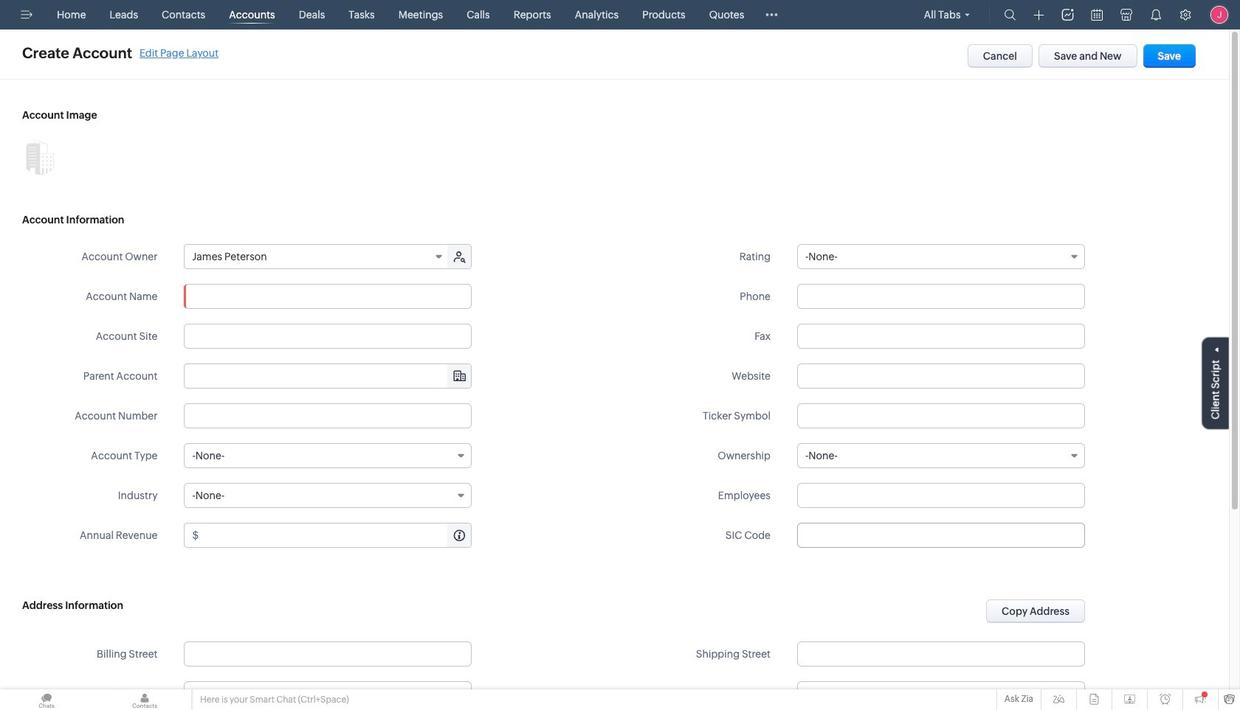 Task type: locate. For each thing, give the bounding box(es) containing it.
notifications image
[[1150, 9, 1162, 21]]

chats image
[[0, 690, 93, 711]]

quick actions image
[[1034, 10, 1044, 21]]

configure settings image
[[1180, 9, 1192, 21]]

contacts image
[[98, 690, 191, 711]]



Task type: vqa. For each thing, say whether or not it's contained in the screenshot.
Zia
no



Task type: describe. For each thing, give the bounding box(es) containing it.
marketplace image
[[1121, 9, 1133, 21]]

search image
[[1004, 9, 1016, 21]]

calendar image
[[1092, 9, 1103, 21]]

sales motivator image
[[1062, 9, 1074, 21]]



